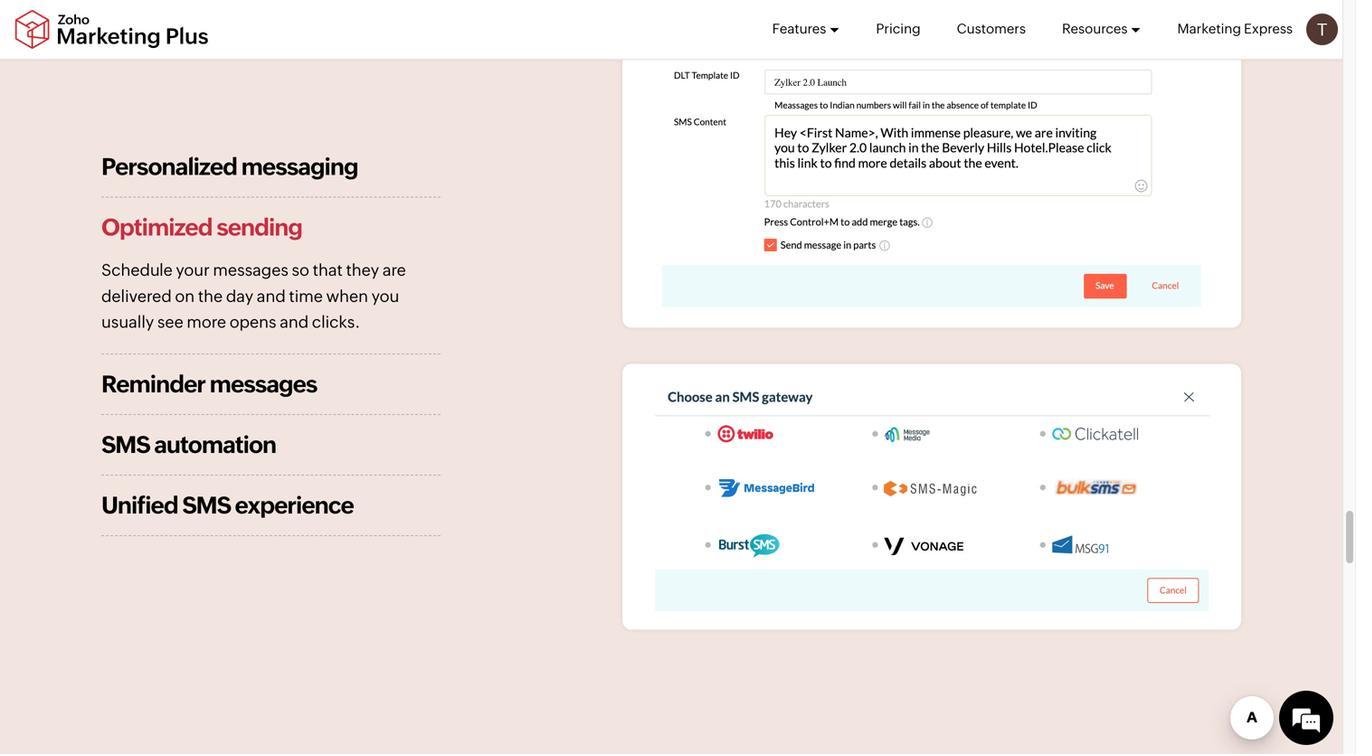 Task type: vqa. For each thing, say whether or not it's contained in the screenshot.
the bottom the build
no



Task type: locate. For each thing, give the bounding box(es) containing it.
that
[[313, 261, 343, 280]]

features link
[[772, 0, 840, 58]]

0 horizontal spatial sms
[[101, 432, 150, 458]]

on
[[175, 287, 195, 306]]

opens
[[230, 313, 277, 332]]

resources link
[[1062, 0, 1142, 58]]

pricing
[[876, 21, 921, 37]]

features
[[772, 21, 827, 37]]

delivered
[[101, 287, 172, 306]]

1 vertical spatial sms
[[182, 492, 231, 519]]

messages up day
[[213, 261, 289, 280]]

customers
[[957, 21, 1026, 37]]

the
[[198, 287, 223, 306]]

optimized
[[101, 214, 212, 241]]

day
[[226, 287, 254, 306]]

1 horizontal spatial sms
[[182, 492, 231, 519]]

messages
[[213, 261, 289, 280], [210, 371, 317, 398]]

and right day
[[257, 287, 286, 306]]

sms
[[101, 432, 150, 458], [182, 492, 231, 519]]

they
[[346, 261, 379, 280]]

time
[[289, 287, 323, 306]]

0 vertical spatial sms marketing image
[[623, 7, 1242, 328]]

terry turtle image
[[1307, 14, 1338, 45]]

and
[[257, 287, 286, 306], [280, 313, 309, 332]]

and down time at left
[[280, 313, 309, 332]]

sms down automation
[[182, 492, 231, 519]]

experience
[[235, 492, 354, 519]]

2 sms marketing image from the top
[[623, 364, 1242, 630]]

sms up unified
[[101, 432, 150, 458]]

0 vertical spatial messages
[[213, 261, 289, 280]]

express
[[1244, 21, 1293, 37]]

sms marketing image
[[623, 7, 1242, 328], [623, 364, 1242, 630]]

more
[[187, 313, 226, 332]]

messages inside schedule your messages so that they are delivered on the day and time when you usually see more opens and clicks.
[[213, 261, 289, 280]]

unified sms experience
[[101, 492, 354, 519]]

1 vertical spatial sms marketing image
[[623, 364, 1242, 630]]

clicks.
[[312, 313, 360, 332]]

1 vertical spatial and
[[280, 313, 309, 332]]

messages down opens
[[210, 371, 317, 398]]

optimized sending
[[101, 214, 302, 241]]

marketing express
[[1178, 21, 1293, 37]]

messaging
[[241, 153, 358, 180]]

sending
[[216, 214, 302, 241]]

marketing express link
[[1178, 0, 1293, 58]]

0 vertical spatial sms
[[101, 432, 150, 458]]

when
[[326, 287, 368, 306]]



Task type: describe. For each thing, give the bounding box(es) containing it.
schedule your messages so that they are delivered on the day and time when you usually see more opens and clicks.
[[101, 261, 406, 332]]

reminder messages
[[101, 371, 317, 398]]

see
[[157, 313, 183, 332]]

reminder
[[101, 371, 205, 398]]

pricing link
[[876, 0, 921, 58]]

your
[[176, 261, 210, 280]]

usually
[[101, 313, 154, 332]]

personalized messaging
[[101, 153, 358, 180]]

resources
[[1062, 21, 1128, 37]]

automation
[[154, 432, 276, 458]]

personalized
[[101, 153, 237, 180]]

zoho marketingplus logo image
[[14, 10, 210, 49]]

so
[[292, 261, 309, 280]]

marketing
[[1178, 21, 1242, 37]]

0 vertical spatial and
[[257, 287, 286, 306]]

you
[[372, 287, 399, 306]]

unified
[[101, 492, 178, 519]]

1 sms marketing image from the top
[[623, 7, 1242, 328]]

schedule
[[101, 261, 173, 280]]

sms automation
[[101, 432, 276, 458]]

1 vertical spatial messages
[[210, 371, 317, 398]]

customers link
[[957, 0, 1026, 58]]

are
[[383, 261, 406, 280]]



